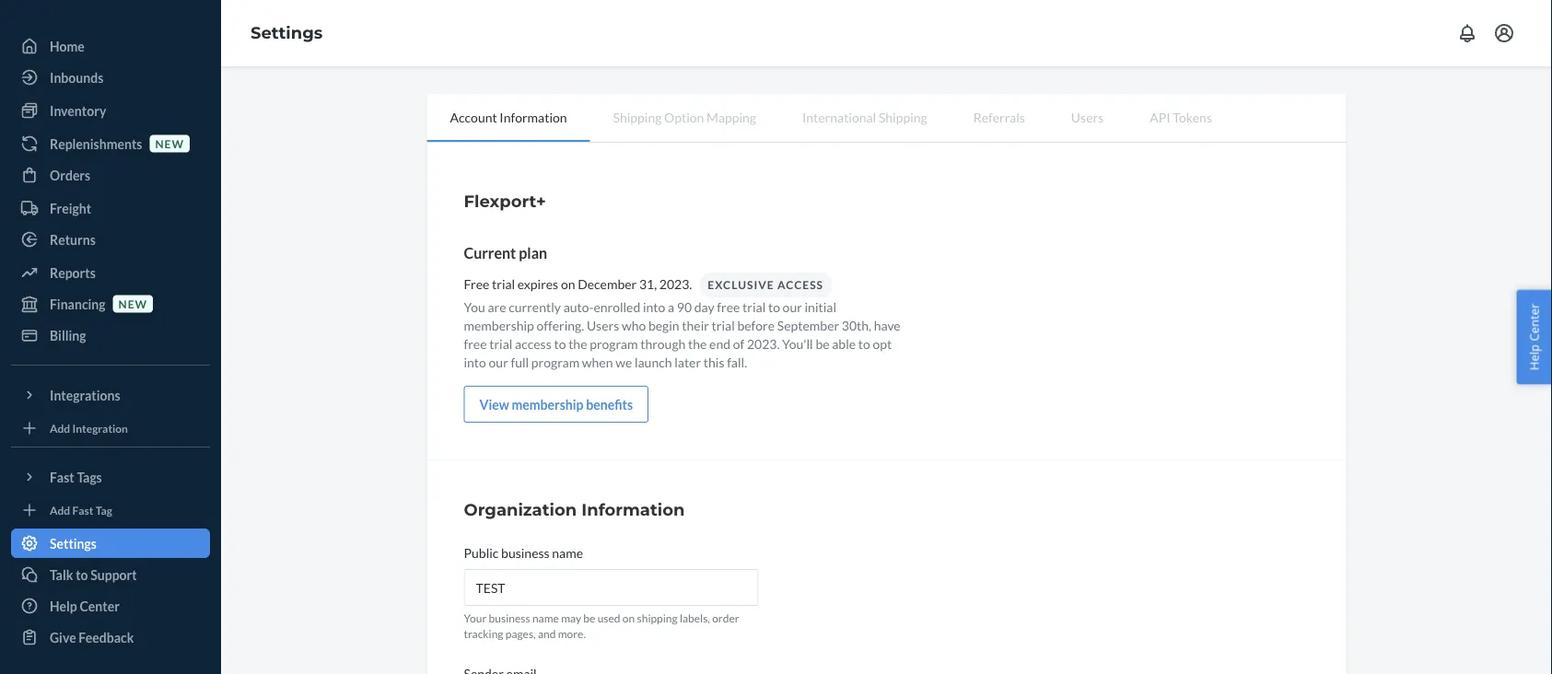 Task type: describe. For each thing, give the bounding box(es) containing it.
returns
[[50, 232, 96, 247]]

day
[[695, 299, 715, 315]]

account
[[450, 109, 497, 125]]

view membership benefits
[[480, 397, 633, 412]]

you
[[464, 299, 485, 315]]

add integration link
[[11, 417, 210, 440]]

give feedback
[[50, 630, 134, 646]]

current
[[464, 244, 516, 262]]

are
[[488, 299, 506, 315]]

integrations
[[50, 388, 120, 403]]

inventory link
[[11, 96, 210, 125]]

on inside your business name may be used on shipping labels, order tracking pages, and more.
[[623, 612, 635, 625]]

of
[[733, 336, 745, 352]]

account information tab
[[427, 94, 590, 142]]

account information
[[450, 109, 567, 125]]

able
[[832, 336, 856, 352]]

public business name
[[464, 545, 583, 561]]

31,
[[639, 276, 657, 292]]

replenishments
[[50, 136, 142, 152]]

option
[[664, 109, 704, 125]]

who
[[622, 317, 646, 333]]

december
[[578, 276, 637, 292]]

help inside button
[[1526, 345, 1543, 371]]

tokens
[[1173, 109, 1213, 125]]

open notifications image
[[1457, 22, 1479, 44]]

add fast tag
[[50, 504, 112, 517]]

api tokens
[[1150, 109, 1213, 125]]

Business name text field
[[464, 569, 759, 606]]

tracking
[[464, 628, 504, 641]]

we
[[616, 354, 632, 370]]

their
[[682, 317, 709, 333]]

inbounds
[[50, 70, 103, 85]]

access
[[778, 278, 824, 292]]

orders link
[[11, 160, 210, 190]]

trial up before
[[743, 299, 766, 315]]

be inside you are currently auto-enrolled into a 90 day free trial to our initial membership offering. users who begin their trial before september 30th, have free trial access to the program through the end of 2023. you'll be able to opt into our full program when we launch later this fall.
[[816, 336, 830, 352]]

1 vertical spatial program
[[532, 354, 580, 370]]

to down offering.
[[554, 336, 566, 352]]

trial up end
[[712, 317, 735, 333]]

you are currently auto-enrolled into a 90 day free trial to our initial membership offering. users who begin their trial before september 30th, have free trial access to the program through the end of 2023. you'll be able to opt into our full program when we launch later this fall.
[[464, 299, 901, 370]]

help center link
[[11, 592, 210, 621]]

your business name may be used on shipping labels, order tracking pages, and more.
[[464, 612, 740, 641]]

0 horizontal spatial our
[[489, 354, 508, 370]]

talk to support
[[50, 567, 137, 583]]

add for add integration
[[50, 422, 70, 435]]

view membership benefits link
[[464, 386, 649, 423]]

pages,
[[506, 628, 536, 641]]

expires
[[518, 276, 559, 292]]

1 horizontal spatial our
[[783, 299, 802, 315]]

users tab
[[1049, 94, 1127, 140]]

you'll
[[782, 336, 813, 352]]

talk to support button
[[11, 560, 210, 590]]

flexport+
[[464, 191, 546, 211]]

trial up the are
[[492, 276, 515, 292]]

international
[[803, 109, 877, 125]]

current plan
[[464, 244, 548, 262]]

0 horizontal spatial center
[[80, 599, 120, 614]]

membership inside "view membership benefits" button
[[512, 397, 584, 412]]

freight link
[[11, 194, 210, 223]]

0 horizontal spatial settings
[[50, 536, 97, 552]]

add for add fast tag
[[50, 504, 70, 517]]

used
[[598, 612, 621, 625]]

reports
[[50, 265, 96, 281]]

1 horizontal spatial free
[[717, 299, 740, 315]]

exclusive
[[708, 278, 775, 292]]

1 vertical spatial settings link
[[11, 529, 210, 558]]

and
[[538, 628, 556, 641]]

talk
[[50, 567, 73, 583]]

api tokens tab
[[1127, 94, 1236, 140]]

fast tags
[[50, 470, 102, 485]]

end
[[710, 336, 731, 352]]

new for financing
[[118, 297, 148, 310]]

1 horizontal spatial settings link
[[251, 23, 323, 43]]

to inside button
[[76, 567, 88, 583]]

inventory
[[50, 103, 106, 118]]

tag
[[96, 504, 112, 517]]

integration
[[72, 422, 128, 435]]

to left opt
[[859, 336, 871, 352]]

business for your
[[489, 612, 530, 625]]

currently
[[509, 299, 561, 315]]

help center button
[[1517, 290, 1553, 385]]

30th,
[[842, 317, 872, 333]]

add fast tag link
[[11, 499, 210, 522]]

support
[[91, 567, 137, 583]]

have
[[874, 317, 901, 333]]

offering.
[[537, 317, 584, 333]]

begin
[[649, 317, 680, 333]]

mapping
[[707, 109, 757, 125]]

before
[[738, 317, 775, 333]]

financing
[[50, 296, 106, 312]]

returns link
[[11, 225, 210, 254]]

access
[[515, 336, 552, 352]]

referrals
[[974, 109, 1026, 125]]

initial
[[805, 299, 837, 315]]

open account menu image
[[1494, 22, 1516, 44]]

feedback
[[79, 630, 134, 646]]

international shipping
[[803, 109, 928, 125]]

name for your business name may be used on shipping labels, order tracking pages, and more.
[[533, 612, 559, 625]]

shipping option mapping
[[613, 109, 757, 125]]

be inside your business name may be used on shipping labels, order tracking pages, and more.
[[584, 612, 596, 625]]

add integration
[[50, 422, 128, 435]]

may
[[561, 612, 582, 625]]



Task type: vqa. For each thing, say whether or not it's contained in the screenshot.
All within button
no



Task type: locate. For each thing, give the bounding box(es) containing it.
add
[[50, 422, 70, 435], [50, 504, 70, 517]]

on right used
[[623, 612, 635, 625]]

membership inside you are currently auto-enrolled into a 90 day free trial to our initial membership offering. users who begin their trial before september 30th, have free trial access to the program through the end of 2023. you'll be able to opt into our full program when we launch later this fall.
[[464, 317, 534, 333]]

0 horizontal spatial program
[[532, 354, 580, 370]]

0 vertical spatial free
[[717, 299, 740, 315]]

be right may
[[584, 612, 596, 625]]

1 horizontal spatial center
[[1526, 304, 1543, 342]]

new down reports link
[[118, 297, 148, 310]]

add left integration
[[50, 422, 70, 435]]

on up auto-
[[561, 276, 575, 292]]

1 horizontal spatial 2023.
[[747, 336, 780, 352]]

2023.
[[660, 276, 692, 292], [747, 336, 780, 352]]

1 horizontal spatial settings
[[251, 23, 323, 43]]

2 the from the left
[[688, 336, 707, 352]]

fall.
[[727, 354, 747, 370]]

1 vertical spatial into
[[464, 354, 486, 370]]

name down organization information
[[552, 545, 583, 561]]

1 vertical spatial fast
[[72, 504, 93, 517]]

2023. inside you are currently auto-enrolled into a 90 day free trial to our initial membership offering. users who begin their trial before september 30th, have free trial access to the program through the end of 2023. you'll be able to opt into our full program when we launch later this fall.
[[747, 336, 780, 352]]

0 horizontal spatial new
[[118, 297, 148, 310]]

users inside tab
[[1072, 109, 1104, 125]]

0 vertical spatial users
[[1072, 109, 1104, 125]]

0 vertical spatial name
[[552, 545, 583, 561]]

business down organization
[[501, 545, 550, 561]]

1 horizontal spatial the
[[688, 336, 707, 352]]

0 horizontal spatial settings link
[[11, 529, 210, 558]]

when
[[582, 354, 613, 370]]

shipping left option
[[613, 109, 662, 125]]

name for public business name
[[552, 545, 583, 561]]

0 horizontal spatial the
[[569, 336, 587, 352]]

september
[[778, 317, 840, 333]]

1 vertical spatial center
[[80, 599, 120, 614]]

free right day
[[717, 299, 740, 315]]

billing
[[50, 328, 86, 343]]

1 vertical spatial information
[[582, 499, 685, 520]]

settings link
[[251, 23, 323, 43], [11, 529, 210, 558]]

1 the from the left
[[569, 336, 587, 352]]

program down access
[[532, 354, 580, 370]]

new up orders link
[[155, 137, 184, 150]]

more.
[[558, 628, 586, 641]]

1 horizontal spatial new
[[155, 137, 184, 150]]

shipping option mapping tab
[[590, 94, 780, 140]]

1 horizontal spatial help
[[1526, 345, 1543, 371]]

business for public
[[501, 545, 550, 561]]

view
[[480, 397, 509, 412]]

0 vertical spatial add
[[50, 422, 70, 435]]

give
[[50, 630, 76, 646]]

settings
[[251, 23, 323, 43], [50, 536, 97, 552]]

1 shipping from the left
[[613, 109, 662, 125]]

fast inside dropdown button
[[50, 470, 74, 485]]

1 horizontal spatial into
[[643, 299, 666, 315]]

1 vertical spatial name
[[533, 612, 559, 625]]

new for replenishments
[[155, 137, 184, 150]]

center
[[1526, 304, 1543, 342], [80, 599, 120, 614]]

1 vertical spatial 2023.
[[747, 336, 780, 352]]

1 horizontal spatial on
[[623, 612, 635, 625]]

0 horizontal spatial 2023.
[[660, 276, 692, 292]]

our left full
[[489, 354, 508, 370]]

integrations button
[[11, 381, 210, 410]]

fast tags button
[[11, 463, 210, 492]]

0 vertical spatial settings
[[251, 23, 323, 43]]

view membership benefits button
[[464, 386, 649, 423]]

1 vertical spatial be
[[584, 612, 596, 625]]

later
[[675, 354, 701, 370]]

billing link
[[11, 321, 210, 350]]

public
[[464, 545, 499, 561]]

0 horizontal spatial help
[[50, 599, 77, 614]]

inbounds link
[[11, 63, 210, 92]]

program up we at the bottom left of the page
[[590, 336, 638, 352]]

1 vertical spatial membership
[[512, 397, 584, 412]]

1 vertical spatial help center
[[50, 599, 120, 614]]

0 vertical spatial center
[[1526, 304, 1543, 342]]

0 vertical spatial our
[[783, 299, 802, 315]]

business inside your business name may be used on shipping labels, order tracking pages, and more.
[[489, 612, 530, 625]]

name
[[552, 545, 583, 561], [533, 612, 559, 625]]

information inside account information tab
[[500, 109, 567, 125]]

name inside your business name may be used on shipping labels, order tracking pages, and more.
[[533, 612, 559, 625]]

add down fast tags
[[50, 504, 70, 517]]

api
[[1150, 109, 1171, 125]]

give feedback button
[[11, 623, 210, 652]]

information for account information
[[500, 109, 567, 125]]

0 vertical spatial help center
[[1526, 304, 1543, 371]]

2 add from the top
[[50, 504, 70, 517]]

labels,
[[680, 612, 710, 625]]

0 horizontal spatial into
[[464, 354, 486, 370]]

new
[[155, 137, 184, 150], [118, 297, 148, 310]]

tab list
[[427, 94, 1347, 143]]

0 horizontal spatial users
[[587, 317, 619, 333]]

0 vertical spatial on
[[561, 276, 575, 292]]

membership down full
[[512, 397, 584, 412]]

users left api on the right
[[1072, 109, 1104, 125]]

into left full
[[464, 354, 486, 370]]

free down you
[[464, 336, 487, 352]]

order
[[713, 612, 740, 625]]

organization information
[[464, 499, 685, 520]]

users inside you are currently auto-enrolled into a 90 day free trial to our initial membership offering. users who begin their trial before september 30th, have free trial access to the program through the end of 2023. you'll be able to opt into our full program when we launch later this fall.
[[587, 317, 619, 333]]

1 vertical spatial our
[[489, 354, 508, 370]]

1 vertical spatial settings
[[50, 536, 97, 552]]

1 vertical spatial add
[[50, 504, 70, 517]]

shipping
[[637, 612, 678, 625]]

opt
[[873, 336, 892, 352]]

benefits
[[586, 397, 633, 412]]

tags
[[77, 470, 102, 485]]

information
[[500, 109, 567, 125], [582, 499, 685, 520]]

through
[[641, 336, 686, 352]]

our down access
[[783, 299, 802, 315]]

0 vertical spatial into
[[643, 299, 666, 315]]

information right account
[[500, 109, 567, 125]]

business up pages, in the left of the page
[[489, 612, 530, 625]]

shipping inside tab
[[879, 109, 928, 125]]

fast left the tag at the bottom
[[72, 504, 93, 517]]

0 vertical spatial new
[[155, 137, 184, 150]]

be left able
[[816, 336, 830, 352]]

information up business name text box at the left
[[582, 499, 685, 520]]

1 add from the top
[[50, 422, 70, 435]]

1 vertical spatial new
[[118, 297, 148, 310]]

your
[[464, 612, 487, 625]]

membership down the are
[[464, 317, 534, 333]]

international shipping tab
[[780, 94, 951, 140]]

orders
[[50, 167, 91, 183]]

center inside button
[[1526, 304, 1543, 342]]

1 vertical spatial on
[[623, 612, 635, 625]]

help center inside button
[[1526, 304, 1543, 371]]

0 horizontal spatial free
[[464, 336, 487, 352]]

to down exclusive access on the top
[[768, 299, 780, 315]]

1 vertical spatial users
[[587, 317, 619, 333]]

1 vertical spatial free
[[464, 336, 487, 352]]

1 vertical spatial help
[[50, 599, 77, 614]]

1 horizontal spatial information
[[582, 499, 685, 520]]

trial up full
[[490, 336, 513, 352]]

2023. up a
[[660, 276, 692, 292]]

2023. down before
[[747, 336, 780, 352]]

0 vertical spatial 2023.
[[660, 276, 692, 292]]

0 vertical spatial settings link
[[251, 23, 323, 43]]

launch
[[635, 354, 672, 370]]

0 vertical spatial information
[[500, 109, 567, 125]]

the
[[569, 336, 587, 352], [688, 336, 707, 352]]

0 vertical spatial program
[[590, 336, 638, 352]]

enrolled
[[594, 299, 641, 315]]

fast left tags
[[50, 470, 74, 485]]

the down their
[[688, 336, 707, 352]]

program
[[590, 336, 638, 352], [532, 354, 580, 370]]

organization
[[464, 499, 577, 520]]

referrals tab
[[951, 94, 1049, 140]]

users down 'enrolled'
[[587, 317, 619, 333]]

free trial expires on december 31, 2023.
[[464, 276, 692, 292]]

freight
[[50, 200, 91, 216]]

2 shipping from the left
[[879, 109, 928, 125]]

0 horizontal spatial help center
[[50, 599, 120, 614]]

free
[[464, 276, 490, 292]]

1 horizontal spatial users
[[1072, 109, 1104, 125]]

shipping
[[613, 109, 662, 125], [879, 109, 928, 125]]

users
[[1072, 109, 1104, 125], [587, 317, 619, 333]]

free
[[717, 299, 740, 315], [464, 336, 487, 352]]

home link
[[11, 31, 210, 61]]

1 horizontal spatial help center
[[1526, 304, 1543, 371]]

0 vertical spatial business
[[501, 545, 550, 561]]

on
[[561, 276, 575, 292], [623, 612, 635, 625]]

0 horizontal spatial on
[[561, 276, 575, 292]]

0 vertical spatial membership
[[464, 317, 534, 333]]

0 vertical spatial fast
[[50, 470, 74, 485]]

into left a
[[643, 299, 666, 315]]

business
[[501, 545, 550, 561], [489, 612, 530, 625]]

name up and
[[533, 612, 559, 625]]

tab list containing account information
[[427, 94, 1347, 143]]

to
[[768, 299, 780, 315], [554, 336, 566, 352], [859, 336, 871, 352], [76, 567, 88, 583]]

90
[[677, 299, 692, 315]]

1 horizontal spatial program
[[590, 336, 638, 352]]

exclusive access
[[708, 278, 824, 292]]

to right talk
[[76, 567, 88, 583]]

0 horizontal spatial shipping
[[613, 109, 662, 125]]

shipping inside 'tab'
[[613, 109, 662, 125]]

0 vertical spatial help
[[1526, 345, 1543, 371]]

the down offering.
[[569, 336, 587, 352]]

0 vertical spatial be
[[816, 336, 830, 352]]

a
[[668, 299, 675, 315]]

1 horizontal spatial shipping
[[879, 109, 928, 125]]

0 horizontal spatial be
[[584, 612, 596, 625]]

0 horizontal spatial information
[[500, 109, 567, 125]]

this
[[704, 354, 725, 370]]

fast
[[50, 470, 74, 485], [72, 504, 93, 517]]

home
[[50, 38, 85, 54]]

1 vertical spatial business
[[489, 612, 530, 625]]

1 horizontal spatial be
[[816, 336, 830, 352]]

information for organization information
[[582, 499, 685, 520]]

shipping right international
[[879, 109, 928, 125]]



